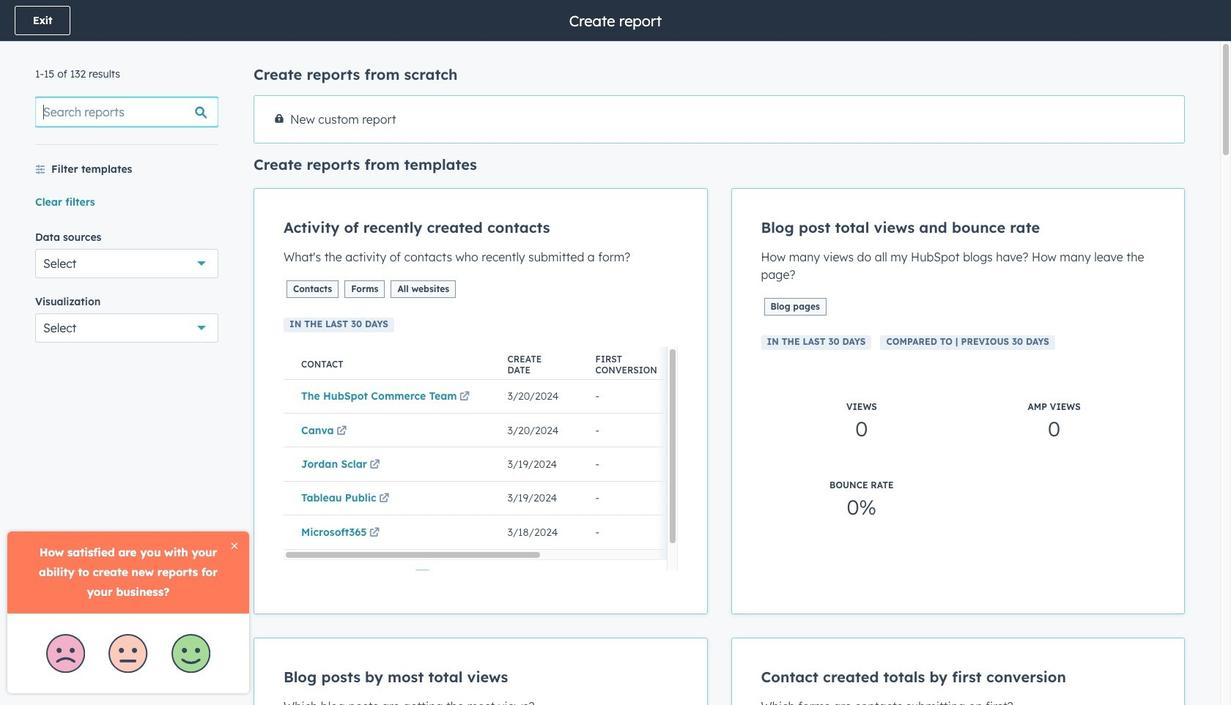 Task type: locate. For each thing, give the bounding box(es) containing it.
link opens in a new window image
[[337, 426, 347, 437], [370, 460, 380, 471], [379, 494, 389, 505], [369, 528, 380, 539], [369, 528, 380, 539]]

link opens in a new window image
[[460, 392, 470, 403], [460, 392, 470, 403], [337, 426, 347, 437], [370, 460, 380, 471], [379, 494, 389, 505]]

None checkbox
[[254, 95, 1185, 144], [254, 188, 851, 615], [731, 638, 1185, 706], [254, 95, 1185, 144], [731, 638, 1185, 706]]

None checkbox
[[731, 188, 1185, 615], [254, 638, 708, 706], [731, 188, 1185, 615], [254, 638, 708, 706]]



Task type: vqa. For each thing, say whether or not it's contained in the screenshot.
Activity for Viewed the private app access token
no



Task type: describe. For each thing, give the bounding box(es) containing it.
none checkbox pagination
[[254, 188, 851, 615]]

page section element
[[0, 0, 1231, 41]]

pagination navigation
[[284, 567, 667, 593]]

Search search field
[[35, 97, 218, 127]]



